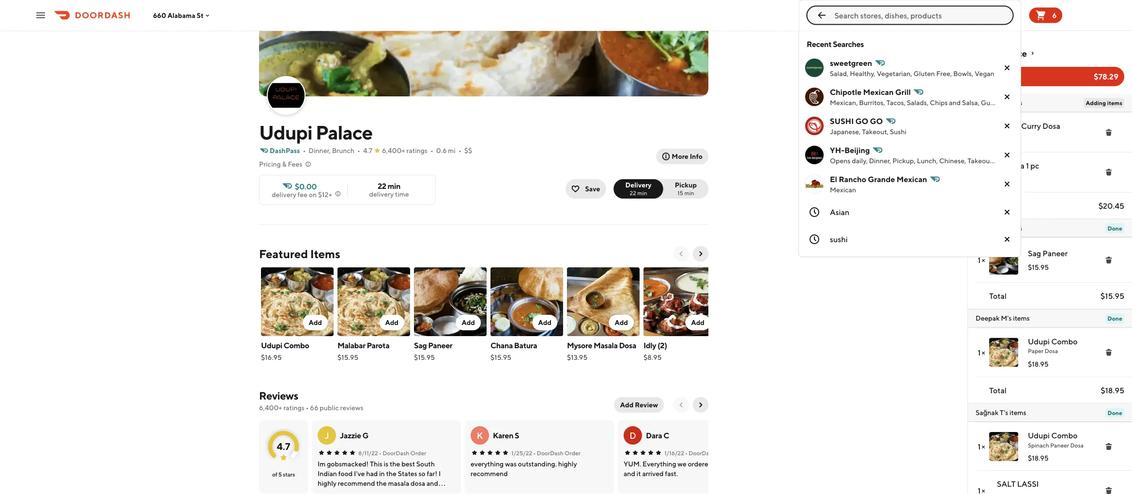 Task type: locate. For each thing, give the bounding box(es) containing it.
$15.95 inside malabar parota $15.95
[[338, 353, 359, 361]]

0 vertical spatial sag
[[1029, 249, 1042, 258]]

order
[[411, 450, 427, 456], [565, 450, 581, 456], [717, 450, 733, 456]]

1 horizontal spatial delivery
[[369, 190, 394, 198]]

15
[[678, 189, 684, 196]]

delivery left the time
[[369, 190, 394, 198]]

chipotle mexican grill
[[830, 87, 911, 97]]

idly (2) $8.95
[[644, 341, 667, 361]]

6,400+ inside reviews 6,400+ ratings • 66 public reviews
[[259, 404, 282, 412]]

0 horizontal spatial takeout,
[[863, 128, 889, 136]]

add inside button
[[621, 401, 634, 409]]

1 list from the top
[[969, 112, 1133, 193]]

$18.95 inside list
[[1029, 454, 1049, 462]]

featured items heading
[[259, 246, 340, 262]]

2 • doordash order from the left
[[534, 450, 581, 456]]

remove udupi combo from order image
[[1106, 443, 1113, 451]]

fees
[[288, 160, 302, 168]]

udupi combo $16.95
[[261, 341, 309, 361]]

22 left the time
[[378, 181, 386, 191]]

udupi up vegan
[[976, 48, 1000, 58]]

dosa inside udupi combo spinach paneer dosa
[[1071, 442, 1084, 449]]

udupi palace up checkout
[[976, 48, 1027, 58]]

• doordash order
[[379, 450, 427, 456], [534, 450, 581, 456], [686, 450, 733, 456]]

ratings left 0.6
[[407, 147, 428, 155]]

dinner, inside list box
[[870, 157, 892, 165]]

3 • doordash order from the left
[[686, 450, 733, 456]]

dinner, right dashpass •
[[309, 147, 331, 155]]

dinner, up grande
[[870, 157, 892, 165]]

1 horizontal spatial mexican
[[864, 87, 894, 97]]

4.7
[[363, 147, 373, 155], [277, 441, 290, 452]]

list
[[969, 112, 1133, 193], [969, 422, 1133, 494]]

0 horizontal spatial sag
[[414, 341, 427, 350]]

items right p's
[[1006, 99, 1023, 107]]

1 vertical spatial palace
[[316, 121, 373, 144]]

4.7 right dinner, brunch
[[363, 147, 373, 155]]

brunch
[[332, 147, 355, 155], [1056, 157, 1078, 165]]

udupi for paper dosa
[[1029, 337, 1050, 346]]

1 horizontal spatial • doordash order
[[534, 450, 581, 456]]

22 min delivery time
[[369, 181, 409, 198]]

• doordash order right 1/25/22
[[534, 450, 581, 456]]

order for k
[[565, 450, 581, 456]]

0 horizontal spatial go
[[856, 117, 869, 126]]

paneer
[[1043, 249, 1068, 258], [428, 341, 453, 350], [1051, 442, 1070, 449]]

$18.95 down the spinach on the right bottom of the page
[[1029, 454, 1049, 462]]

jazzie g
[[340, 431, 369, 440]]

min down pickup
[[685, 189, 695, 196]]

doordash right 8/11/22
[[383, 450, 410, 456]]

items
[[310, 247, 340, 261]]

add review
[[621, 401, 658, 409]]

0 horizontal spatial dinner,
[[309, 147, 331, 155]]

p's
[[996, 99, 1005, 107]]

1 vertical spatial delete recent search result image
[[1004, 151, 1012, 159]]

reviews 6,400+ ratings • 66 public reviews
[[259, 390, 364, 412]]

2 horizontal spatial min
[[685, 189, 695, 196]]

1 × from the top
[[982, 256, 986, 265]]

• doordash order right 1/16/22
[[686, 450, 733, 456]]

udupi inside "udupi combo paper dosa"
[[1029, 337, 1050, 346]]

2 doordash from the left
[[537, 450, 564, 456]]

0 horizontal spatial • doordash order
[[379, 450, 427, 456]]

660 alabama st
[[153, 11, 204, 19]]

fee
[[298, 191, 308, 199]]

1 horizontal spatial sag
[[1029, 249, 1042, 258]]

2 vertical spatial udupi combo image
[[990, 432, 1019, 461]]

1 horizontal spatial doordash
[[537, 450, 564, 456]]

delete recent search result image down checkout
[[1004, 93, 1012, 101]]

min inside 'pickup 15 min'
[[685, 189, 695, 196]]

list containing udupi combo
[[969, 422, 1133, 494]]

2 vertical spatial paneer
[[1051, 442, 1070, 449]]

paneer inside sag paneer $15.95
[[428, 341, 453, 350]]

$3.50
[[998, 175, 1016, 183]]

None radio
[[658, 179, 709, 199]]

checkout
[[982, 72, 1018, 81]]

1 vertical spatial 6,400+
[[259, 404, 282, 412]]

2 total from the top
[[990, 291, 1007, 301]]

0.6 mi • $$
[[436, 147, 473, 155]]

list box
[[799, 31, 1078, 257]]

items right m's
[[1014, 314, 1030, 322]]

c
[[664, 431, 670, 440]]

delivery left fee
[[272, 191, 296, 199]]

1 horizontal spatial 6,400+
[[382, 147, 405, 155]]

0 vertical spatial ratings
[[407, 147, 428, 155]]

× for $18.95
[[982, 348, 986, 357]]

1 horizontal spatial dinner,
[[870, 157, 892, 165]]

5 add button from the left
[[609, 315, 634, 330]]

dim
[[1025, 157, 1037, 165]]

sum,
[[1039, 157, 1054, 165]]

2 vertical spatial $18.95
[[1029, 454, 1049, 462]]

0 vertical spatial dinner,
[[309, 147, 331, 155]]

palace up checkout
[[1002, 48, 1027, 58]]

doordash for k
[[537, 450, 564, 456]]

1 horizontal spatial udupi palace
[[976, 48, 1027, 58]]

dosa right paper
[[1045, 348, 1059, 354]]

2 horizontal spatial doordash
[[689, 450, 716, 456]]

grill
[[896, 87, 911, 97]]

1 vertical spatial udupi combo image
[[990, 338, 1019, 367]]

1 vertical spatial paneer
[[428, 341, 453, 350]]

3 delete recent search result image from the top
[[1004, 180, 1012, 188]]

total up david a's items
[[990, 201, 1007, 210]]

udupi for spinach paneer dosa
[[1029, 431, 1050, 440]]

1 done from the top
[[1108, 225, 1123, 232]]

deepak
[[976, 314, 1000, 322]]

1 horizontal spatial brunch
[[1056, 157, 1078, 165]]

udupi inside udupi combo spinach paneer dosa
[[1029, 431, 1050, 440]]

combo inside udupi combo spinach paneer dosa
[[1052, 431, 1078, 440]]

1 horizontal spatial 4.7
[[363, 147, 373, 155]]

• left 66
[[306, 404, 309, 412]]

done down $20.45
[[1108, 225, 1123, 232]]

0 horizontal spatial palace
[[316, 121, 373, 144]]

mexican down el
[[830, 186, 857, 194]]

min
[[388, 181, 401, 191], [638, 189, 648, 196], [685, 189, 695, 196]]

0 vertical spatial done
[[1108, 225, 1123, 232]]

1 horizontal spatial order
[[565, 450, 581, 456]]

adding items
[[1087, 100, 1123, 106]]

total
[[990, 201, 1007, 210], [990, 291, 1007, 301], [990, 386, 1007, 395]]

on
[[309, 191, 317, 199]]

min for pickup
[[685, 189, 695, 196]]

0 horizontal spatial order
[[411, 450, 427, 456]]

1 × for $18.95
[[978, 348, 986, 357]]

1 horizontal spatial 22
[[630, 189, 637, 196]]

takeout, down sushi go go
[[863, 128, 889, 136]]

delete recent search result image down paratha
[[1004, 180, 1012, 188]]

2 vertical spatial ×
[[982, 442, 986, 451]]

beijing
[[845, 146, 870, 155]]

1 vertical spatial ratings
[[284, 404, 305, 412]]

udupi combo image for udupi combo paper dosa
[[990, 338, 1019, 367]]

3 order from the left
[[717, 450, 733, 456]]

min down "6,400+ ratings •"
[[388, 181, 401, 191]]

deepak m's items
[[976, 314, 1030, 322]]

yh-
[[830, 146, 845, 155]]

1 order from the left
[[411, 450, 427, 456]]

$$
[[465, 147, 473, 155]]

mysore masala dosa image
[[567, 267, 640, 336]]

sag
[[1029, 249, 1042, 258], [414, 341, 427, 350]]

4 add button from the left
[[533, 315, 558, 330]]

palace up dinner, brunch
[[316, 121, 373, 144]]

1 × down david
[[978, 256, 986, 265]]

vegetarian,
[[877, 70, 913, 78]]

$18.95 down remove udupi combo from order image
[[1101, 386, 1125, 395]]

items right a's
[[1006, 224, 1023, 232]]

remove udupi combo from order image
[[1106, 349, 1113, 356]]

reviews
[[259, 390, 298, 402]]

list containing house curry dosa
[[969, 112, 1133, 193]]

list box containing recent searches
[[799, 31, 1078, 257]]

add for batura
[[538, 319, 552, 327]]

$18.95 down paper
[[1029, 360, 1049, 368]]

add button for parota
[[380, 315, 405, 330]]

udupi combo image down featured items heading
[[261, 267, 334, 336]]

delete recent search result image up a's
[[1004, 208, 1012, 216]]

0 vertical spatial 4.7
[[363, 147, 373, 155]]

sag paneer image
[[990, 246, 1019, 275], [414, 267, 487, 336]]

udupi up dashpass
[[259, 121, 312, 144]]

0 vertical spatial 6,400+
[[382, 147, 405, 155]]

1 vertical spatial done
[[1108, 315, 1123, 322]]

1 vertical spatial 4.7
[[277, 441, 290, 452]]

1 horizontal spatial go
[[871, 117, 883, 126]]

× down the deepak
[[982, 348, 986, 357]]

0 vertical spatial paneer
[[1043, 249, 1068, 258]]

1 1 × from the top
[[978, 256, 986, 265]]

2 horizontal spatial mexican
[[897, 175, 928, 184]]

delete recent search result image for yh-beijing
[[1004, 151, 1012, 159]]

items for salt lassi
[[1010, 408, 1027, 416]]

2 add button from the left
[[380, 315, 405, 330]]

brunch up $12+
[[332, 147, 355, 155]]

delivery inside 22 min delivery time
[[369, 190, 394, 198]]

6,400+ ratings •
[[382, 147, 434, 155]]

review
[[635, 401, 658, 409]]

22 inside 22 min delivery time
[[378, 181, 386, 191]]

delete recent search result image down a's
[[1004, 235, 1012, 243]]

udupi combo image
[[261, 267, 334, 336], [990, 338, 1019, 367], [990, 432, 1019, 461]]

1 horizontal spatial takeout,
[[968, 157, 995, 165]]

3 total from the top
[[990, 386, 1007, 395]]

1 × down sağnak
[[978, 442, 986, 451]]

dosa right curry
[[1043, 121, 1061, 130]]

ratings down reviews link on the left of page
[[284, 404, 305, 412]]

1 vertical spatial list
[[969, 422, 1133, 494]]

total for udupi combo
[[990, 386, 1007, 395]]

• doordash order right 8/11/22
[[379, 450, 427, 456]]

1 ×
[[978, 256, 986, 265], [978, 348, 986, 357], [978, 442, 986, 451]]

× down sağnak
[[982, 442, 986, 451]]

0 vertical spatial brunch
[[332, 147, 355, 155]]

david
[[976, 224, 994, 232]]

a's
[[996, 224, 1005, 232]]

1 vertical spatial total
[[990, 291, 1007, 301]]

japanese,
[[830, 128, 861, 136]]

s
[[515, 431, 519, 440]]

0 horizontal spatial 6,400+
[[259, 404, 282, 412]]

masala
[[594, 341, 618, 350]]

2 vertical spatial total
[[990, 386, 1007, 395]]

0 horizontal spatial min
[[388, 181, 401, 191]]

0 vertical spatial $18.95
[[1029, 360, 1049, 368]]

done up remove udupi combo from order icon
[[1108, 409, 1123, 416]]

1 × down the deepak
[[978, 348, 986, 357]]

2 horizontal spatial • doordash order
[[686, 450, 733, 456]]

claire p's items
[[976, 99, 1023, 107]]

dosa right masala
[[619, 341, 637, 350]]

sushi link
[[799, 226, 1021, 253]]

add for combo
[[309, 319, 322, 327]]

1 doordash from the left
[[383, 450, 410, 456]]

$20.45
[[1099, 201, 1125, 210]]

3 1 × from the top
[[978, 442, 986, 451]]

2 list from the top
[[969, 422, 1133, 494]]

dosa left remove udupi combo from order icon
[[1071, 442, 1084, 449]]

more
[[672, 152, 689, 160]]

0 horizontal spatial ratings
[[284, 404, 305, 412]]

3 × from the top
[[982, 442, 986, 451]]

2 vertical spatial done
[[1108, 409, 1123, 416]]

delete recent search result image up checkout
[[1004, 64, 1012, 72]]

0 vertical spatial 1 ×
[[978, 256, 986, 265]]

1 vertical spatial sag
[[414, 341, 427, 350]]

0 horizontal spatial 22
[[378, 181, 386, 191]]

2 delete recent search result image from the top
[[1004, 151, 1012, 159]]

doordash right 1/16/22
[[689, 450, 716, 456]]

mi
[[448, 147, 456, 155]]

udupi combo paper dosa
[[1029, 337, 1078, 354]]

malabar
[[338, 341, 366, 350]]

mexican
[[864, 87, 894, 97], [897, 175, 928, 184], [830, 186, 857, 194]]

delete recent search result image
[[1004, 64, 1012, 72], [1004, 151, 1012, 159]]

1 horizontal spatial min
[[638, 189, 648, 196]]

dosa inside "udupi combo paper dosa"
[[1045, 348, 1059, 354]]

0 vertical spatial ×
[[982, 256, 986, 265]]

udupi palace image
[[259, 0, 709, 96], [268, 77, 305, 114]]

total up sağnak t's items
[[990, 386, 1007, 395]]

pricing
[[259, 160, 281, 168]]

udupi palace up dinner, brunch
[[259, 121, 373, 144]]

daily,
[[852, 157, 868, 165]]

1 horizontal spatial sag paneer image
[[990, 246, 1019, 275]]

0 vertical spatial delete recent search result image
[[1004, 64, 1012, 72]]

combo
[[1052, 337, 1078, 346], [284, 341, 309, 350], [1052, 431, 1078, 440]]

660
[[153, 11, 166, 19]]

order methods option group
[[614, 179, 709, 199]]

1 delete recent search result image from the top
[[1004, 64, 1012, 72]]

• right dinner, brunch
[[358, 147, 360, 155]]

delete recent search result image
[[1004, 93, 1012, 101], [1004, 122, 1012, 130], [1004, 180, 1012, 188], [1004, 208, 1012, 216], [1004, 235, 1012, 243]]

open menu image
[[35, 9, 47, 21]]

asian link
[[799, 199, 1021, 226]]

pricing & fees button
[[259, 159, 312, 169]]

1 down david
[[978, 256, 981, 265]]

$18.95 for udupi combo paper dosa
[[1029, 360, 1049, 368]]

items right t's
[[1010, 408, 1027, 416]]

total up deepak m's items at the bottom of the page
[[990, 291, 1007, 301]]

udupi up paper
[[1029, 337, 1050, 346]]

0 vertical spatial list
[[969, 112, 1133, 193]]

udupi combo spinach paneer dosa
[[1029, 431, 1084, 449]]

dosa
[[1043, 121, 1061, 130], [619, 341, 637, 350], [1045, 348, 1059, 354], [1071, 442, 1084, 449]]

2 done from the top
[[1108, 315, 1123, 322]]

none radio containing pickup
[[658, 179, 709, 199]]

$15.95 inside chana batura $15.95
[[491, 353, 512, 361]]

sag inside sag paneer $15.95
[[414, 341, 427, 350]]

udupi inside udupi combo $16.95
[[261, 341, 282, 350]]

save
[[586, 185, 601, 193]]

3 add button from the left
[[456, 315, 481, 330]]

idly
[[644, 341, 657, 350]]

doordash for d
[[689, 450, 716, 456]]

2 vertical spatial 1 ×
[[978, 442, 986, 451]]

previous image
[[678, 401, 686, 409]]

add button for batura
[[533, 315, 558, 330]]

delete recent search result image left curry
[[1004, 122, 1012, 130]]

0 vertical spatial total
[[990, 201, 1007, 210]]

chinese,
[[940, 157, 967, 165]]

mexican down pickup,
[[897, 175, 928, 184]]

udupi palace
[[976, 48, 1027, 58], [259, 121, 373, 144]]

1 • doordash order from the left
[[379, 450, 427, 456]]

brunch right sum, in the top right of the page
[[1056, 157, 1078, 165]]

delete recent search result image for sweetgreen
[[1004, 64, 1012, 72]]

6,400+
[[382, 147, 405, 155], [259, 404, 282, 412]]

sweetgreen
[[830, 58, 873, 68]]

chipotle mexican grill link
[[799, 82, 1021, 111]]

0 horizontal spatial 4.7
[[277, 441, 290, 452]]

2 1 × from the top
[[978, 348, 986, 357]]

$12+
[[318, 191, 332, 199]]

featured
[[259, 247, 308, 261]]

list for claire p's items
[[969, 112, 1133, 193]]

idly (2) image
[[644, 267, 717, 336]]

× inside list
[[982, 442, 986, 451]]

0 horizontal spatial udupi palace
[[259, 121, 373, 144]]

go
[[856, 117, 869, 126], [871, 117, 883, 126]]

6,400+ up 22 min delivery time
[[382, 147, 405, 155]]

save button
[[566, 179, 606, 199]]

• doordash order for j
[[379, 450, 427, 456]]

1 vertical spatial dinner,
[[870, 157, 892, 165]]

add button for masala
[[609, 315, 634, 330]]

grande
[[868, 175, 896, 184]]

0 vertical spatial mexican
[[864, 87, 894, 97]]

1 add button from the left
[[303, 315, 328, 330]]

dosa inside mysore masala dosa $13.95
[[619, 341, 637, 350]]

3 done from the top
[[1108, 409, 1123, 416]]

udupi combo image left paper
[[990, 338, 1019, 367]]

1 vertical spatial takeout,
[[968, 157, 995, 165]]

paneer for sag paneer
[[1043, 249, 1068, 258]]

delete recent search result image for sushi go go
[[1004, 122, 1012, 130]]

done up remove udupi combo from order image
[[1108, 315, 1123, 322]]

1 down sağnak
[[978, 442, 981, 451]]

2 × from the top
[[982, 348, 986, 357]]

min inside delivery 22 min
[[638, 189, 648, 196]]

8/11/22
[[359, 450, 378, 456]]

None radio
[[614, 179, 664, 199]]

2 order from the left
[[565, 450, 581, 456]]

udupi up the $16.95
[[261, 341, 282, 350]]

66
[[310, 404, 319, 412]]

4 delete recent search result image from the top
[[1004, 208, 1012, 216]]

add for masala
[[615, 319, 628, 327]]

udupi up the spinach on the right bottom of the page
[[1029, 431, 1050, 440]]

1 down the deepak
[[978, 348, 981, 357]]

delete recent search result image up paratha
[[1004, 151, 1012, 159]]

remove sag paneer from order image
[[1106, 256, 1113, 264]]

delete recent search result image inside chipotle mexican grill link
[[1004, 93, 1012, 101]]

5 delete recent search result image from the top
[[1004, 235, 1012, 243]]

combo inside "udupi combo paper dosa"
[[1052, 337, 1078, 346]]

3 doordash from the left
[[689, 450, 716, 456]]

&
[[282, 160, 287, 168]]

2 delete recent search result image from the top
[[1004, 122, 1012, 130]]

6 add button from the left
[[686, 315, 711, 330]]

takeout, right chinese,
[[968, 157, 995, 165]]

add button for combo
[[303, 315, 328, 330]]

2 horizontal spatial order
[[717, 450, 733, 456]]

remove house curry dosa from order image
[[1106, 129, 1113, 136]]

salad, healthy, vegetarian, gluten free, bowls, vegan
[[830, 70, 995, 78]]

udupi combo image down t's
[[990, 432, 1019, 461]]

mexican down healthy,
[[864, 87, 894, 97]]

4.7 up of 5 stars
[[277, 441, 290, 452]]

6,400+ down reviews
[[259, 404, 282, 412]]

salt lassi
[[998, 479, 1040, 489]]

0 vertical spatial palace
[[1002, 48, 1027, 58]]

$15.95 inside sag paneer $15.95
[[414, 353, 435, 361]]

min down delivery
[[638, 189, 648, 196]]

1 horizontal spatial ratings
[[407, 147, 428, 155]]

22 down delivery
[[630, 189, 637, 196]]

× down david
[[982, 256, 986, 265]]

japanese, takeout, sushi
[[830, 128, 907, 136]]

1 vertical spatial $18.95
[[1101, 386, 1125, 395]]

0 horizontal spatial doordash
[[383, 450, 410, 456]]

1 delete recent search result image from the top
[[1004, 93, 1012, 101]]

2 vertical spatial mexican
[[830, 186, 857, 194]]

jazzie
[[340, 431, 361, 440]]

combo inside udupi combo $16.95
[[284, 341, 309, 350]]

1 vertical spatial ×
[[982, 348, 986, 357]]

0 horizontal spatial mexican
[[830, 186, 857, 194]]

mysore
[[567, 341, 593, 350]]

vegan
[[975, 70, 995, 78]]

1 vertical spatial 1 ×
[[978, 348, 986, 357]]

doordash right 1/25/22
[[537, 450, 564, 456]]

delete recent search result image inside the asian link
[[1004, 208, 1012, 216]]



Task type: describe. For each thing, give the bounding box(es) containing it.
chana batura image
[[491, 267, 563, 336]]

dara c
[[646, 431, 670, 440]]

min for delivery
[[638, 189, 648, 196]]

time
[[395, 190, 409, 198]]

$0.00
[[295, 182, 317, 191]]

paneer for sag paneer $15.95
[[428, 341, 453, 350]]

• right dashpass
[[303, 147, 306, 155]]

free,
[[937, 70, 953, 78]]

1 go from the left
[[856, 117, 869, 126]]

opens daily, dinner, pickup, lunch, chinese, takeout, seafood, dim sum, brunch
[[830, 157, 1078, 165]]

pricing & fees
[[259, 160, 302, 168]]

delete recent search result image for chipotle mexican grill
[[1004, 93, 1012, 101]]

$15.95 for chana batura
[[491, 353, 512, 361]]

add for parota
[[385, 319, 399, 327]]

k
[[477, 430, 483, 441]]

items for paper dosa
[[1014, 314, 1030, 322]]

yh-beijing
[[830, 146, 870, 155]]

list for sağnak t's items
[[969, 422, 1133, 494]]

stars
[[283, 471, 295, 478]]

dashpass
[[270, 147, 300, 155]]

add for (2)
[[692, 319, 705, 327]]

22 inside delivery 22 min
[[630, 189, 637, 196]]

5
[[279, 471, 282, 478]]

salad,
[[830, 70, 849, 78]]

udupi for udupi combo
[[261, 341, 282, 350]]

udupi palace link
[[976, 47, 1125, 59]]

more info
[[672, 152, 703, 160]]

1 for $15.95
[[978, 256, 981, 265]]

remove paratha 1 pc from order image
[[1106, 168, 1113, 176]]

reviews link
[[259, 390, 298, 402]]

m's
[[1002, 314, 1012, 322]]

order for j
[[411, 450, 427, 456]]

previous button of carousel image
[[678, 250, 686, 258]]

0 horizontal spatial brunch
[[332, 147, 355, 155]]

next image
[[697, 401, 705, 409]]

recent searches
[[807, 39, 864, 49]]

1 × for $15.95
[[978, 256, 986, 265]]

• doordash order for d
[[686, 450, 733, 456]]

curry
[[1022, 121, 1042, 130]]

0 vertical spatial udupi combo image
[[261, 267, 334, 336]]

remove salt lassi from order image
[[1106, 487, 1113, 494]]

1 vertical spatial mexican
[[897, 175, 928, 184]]

$18.95 for udupi combo spinach paneer dosa
[[1029, 454, 1049, 462]]

paratha
[[998, 161, 1025, 170]]

chana batura $15.95
[[491, 341, 538, 361]]

add button for (2)
[[686, 315, 711, 330]]

paneer inside udupi combo spinach paneer dosa
[[1051, 442, 1070, 449]]

6 button
[[1030, 8, 1063, 23]]

none radio containing delivery
[[614, 179, 664, 199]]

1 total from the top
[[990, 201, 1007, 210]]

udupi inside the udupi palace link
[[976, 48, 1000, 58]]

house curry dosa
[[998, 121, 1061, 130]]

order for d
[[717, 450, 733, 456]]

paper
[[1029, 348, 1044, 354]]

0 horizontal spatial sag paneer image
[[414, 267, 487, 336]]

chana
[[491, 341, 513, 350]]

• inside reviews 6,400+ ratings • 66 public reviews
[[306, 404, 309, 412]]

$8.95
[[644, 353, 662, 361]]

lunch,
[[917, 157, 938, 165]]

0 vertical spatial takeout,
[[863, 128, 889, 136]]

reviews
[[340, 404, 364, 412]]

delivery
[[626, 181, 652, 189]]

el rancho grande mexican
[[830, 175, 928, 184]]

$15.95 for sag paneer
[[414, 353, 435, 361]]

• right 1/25/22
[[534, 450, 536, 456]]

dara
[[646, 431, 663, 440]]

2 go from the left
[[871, 117, 883, 126]]

$16.95
[[261, 353, 282, 361]]

• doordash order for k
[[534, 450, 581, 456]]

• right mi
[[459, 147, 462, 155]]

dinner, brunch
[[309, 147, 355, 155]]

david a's items
[[976, 224, 1023, 232]]

house
[[998, 121, 1020, 130]]

delete recent search result image inside sushi link
[[1004, 235, 1012, 243]]

claire
[[976, 99, 995, 107]]

sag for sag paneer
[[1029, 249, 1042, 258]]

udupi combo image for udupi combo spinach paneer dosa
[[990, 432, 1019, 461]]

items for $15.95
[[1006, 224, 1023, 232]]

pc
[[1031, 161, 1040, 170]]

pickup 15 min
[[675, 181, 697, 196]]

combo for paper dosa
[[1052, 337, 1078, 346]]

total for sag paneer
[[990, 291, 1007, 301]]

• right 1/16/22
[[686, 450, 688, 456]]

spinach
[[1029, 442, 1050, 449]]

• right 8/11/22
[[379, 450, 382, 456]]

1 vertical spatial brunch
[[1056, 157, 1078, 165]]

next button of carousel image
[[697, 250, 705, 258]]

gluten
[[914, 70, 935, 78]]

add for paneer
[[462, 319, 475, 327]]

add review button
[[615, 397, 664, 413]]

items right the adding
[[1108, 100, 1123, 106]]

d
[[630, 430, 637, 441]]

660 alabama st button
[[153, 11, 211, 19]]

sag paneer $15.95
[[414, 341, 453, 361]]

1 horizontal spatial palace
[[1002, 48, 1027, 58]]

ratings inside reviews 6,400+ ratings • 66 public reviews
[[284, 404, 305, 412]]

combo for udupi combo
[[284, 341, 309, 350]]

karen
[[493, 431, 514, 440]]

pickup
[[675, 181, 697, 189]]

st
[[197, 11, 204, 19]]

done for sag paneer
[[1108, 225, 1123, 232]]

1 left pc in the top of the page
[[1027, 161, 1030, 170]]

$15.95 for malabar parota
[[338, 353, 359, 361]]

sag for sag paneer $15.95
[[414, 341, 427, 350]]

1 for paper dosa
[[978, 348, 981, 357]]

add button for paneer
[[456, 315, 481, 330]]

of 5 stars
[[272, 471, 295, 478]]

more info button
[[657, 149, 709, 164]]

sag paneer
[[1029, 249, 1068, 258]]

• left 0.6
[[431, 147, 434, 155]]

sağnak
[[976, 408, 999, 416]]

sushi
[[891, 128, 907, 136]]

delete recent search result image for el rancho grande mexican
[[1004, 180, 1012, 188]]

$78.29
[[1094, 72, 1119, 81]]

0 vertical spatial udupi palace
[[976, 48, 1027, 58]]

× for $15.95
[[982, 256, 986, 265]]

1 × inside list
[[978, 442, 986, 451]]

rancho
[[839, 175, 867, 184]]

1/25/22
[[512, 450, 533, 456]]

return from search image
[[817, 9, 828, 21]]

delivery fee on $12+
[[272, 191, 332, 199]]

done for udupi combo
[[1108, 315, 1123, 322]]

el
[[830, 175, 838, 184]]

asian
[[830, 208, 850, 217]]

Store search: begin typing to search for stores available on DoorDash text field
[[835, 10, 1010, 21]]

malabar parota image
[[338, 267, 410, 336]]

batura
[[514, 341, 538, 350]]

1 for spinach paneer dosa
[[978, 442, 981, 451]]

(2)
[[658, 341, 667, 350]]

$13.95
[[567, 353, 588, 361]]

doordash for j
[[383, 450, 410, 456]]

delivery 22 min
[[626, 181, 652, 196]]

min inside 22 min delivery time
[[388, 181, 401, 191]]

j
[[325, 430, 329, 441]]

1 vertical spatial udupi palace
[[259, 121, 373, 144]]

alabama
[[168, 11, 196, 19]]

0 horizontal spatial delivery
[[272, 191, 296, 199]]

g
[[363, 431, 369, 440]]

opens
[[830, 157, 851, 165]]

combo for spinach paneer dosa
[[1052, 431, 1078, 440]]

sushi
[[830, 117, 854, 126]]

dashpass •
[[270, 147, 306, 155]]



Task type: vqa. For each thing, say whether or not it's contained in the screenshot.


